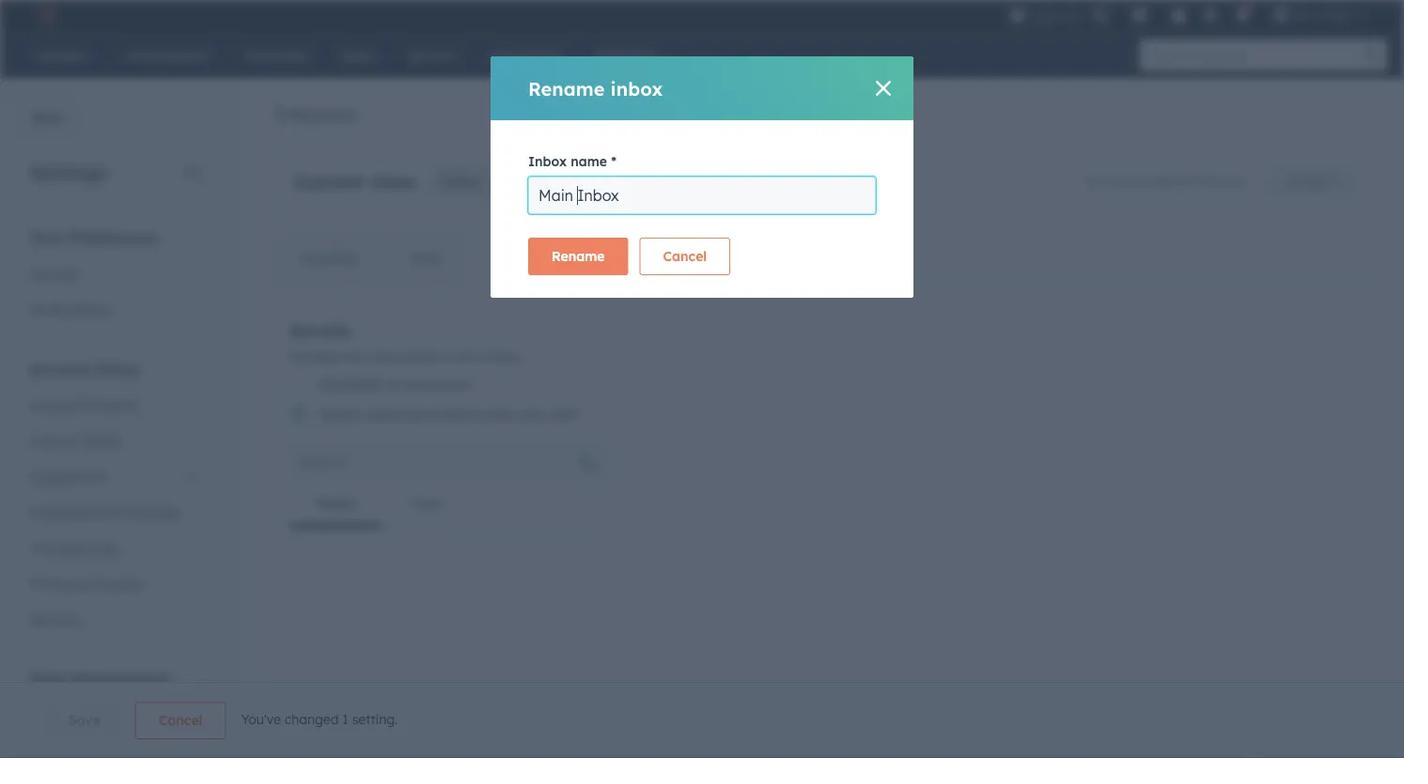 Task type: vqa. For each thing, say whether or not it's contained in the screenshot.
2nd deals from the right
no



Task type: locate. For each thing, give the bounding box(es) containing it.
0 vertical spatial this
[[1201, 174, 1220, 188]]

users down search search box
[[409, 495, 444, 512]]

code
[[86, 540, 119, 557]]

inbox inside popup button
[[440, 172, 481, 191]]

0 vertical spatial rename
[[528, 77, 605, 100]]

0 vertical spatial inbox
[[528, 153, 567, 170]]

users for users & teams
[[30, 433, 65, 449]]

access up manage
[[289, 318, 351, 342]]

close image
[[876, 81, 891, 96]]

users up integrations
[[30, 433, 65, 449]]

account up the users & teams
[[30, 397, 81, 414]]

rename
[[528, 77, 605, 100], [552, 248, 605, 265]]

your preferences
[[30, 228, 157, 247]]

actions button
[[1272, 166, 1355, 196]]

notifications
[[30, 301, 110, 318]]

tab panel
[[289, 526, 610, 557]]

view.
[[1224, 174, 1250, 188]]

you're only modifying this view.
[[1084, 174, 1250, 188]]

to down has
[[387, 375, 402, 394]]

integrations
[[30, 469, 107, 485]]

access inside tab list
[[495, 250, 539, 267]]

account defaults
[[30, 397, 136, 414]]

rename for rename inbox
[[528, 77, 605, 100]]

rename down inbox popup button
[[552, 248, 605, 265]]

current
[[293, 170, 364, 193]]

select
[[319, 405, 361, 424]]

cancel inside page section element
[[159, 713, 202, 729]]

cancel button down inbox name text field
[[640, 238, 731, 275]]

users inside the account setup element
[[30, 433, 65, 449]]

cancel button
[[640, 238, 731, 275], [135, 702, 226, 740]]

data
[[30, 670, 67, 689]]

1 horizontal spatial &
[[79, 576, 89, 592]]

you're
[[1084, 174, 1116, 188]]

defaults
[[84, 397, 136, 414]]

save button
[[45, 702, 124, 740]]

self made
[[1294, 7, 1352, 23]]

tab list containing channels
[[274, 235, 566, 282]]

marketplace
[[30, 504, 107, 521]]

1 vertical spatial &
[[79, 576, 89, 592]]

& for privacy
[[79, 576, 89, 592]]

tab list down 'select users and teams who can edit'
[[289, 481, 610, 527]]

1 horizontal spatial cancel button
[[640, 238, 731, 275]]

your
[[30, 228, 65, 247]]

0 vertical spatial to
[[444, 349, 457, 365]]

to up everyone
[[444, 349, 457, 365]]

modifying
[[1144, 174, 1198, 188]]

1 horizontal spatial inbox
[[528, 153, 567, 170]]

1 vertical spatial rename
[[552, 248, 605, 265]]

who left has
[[343, 349, 369, 365]]

tab list down view:
[[274, 235, 566, 282]]

marketplace downloads link
[[19, 495, 211, 531]]

users inside tab list
[[409, 495, 444, 512]]

inbox right view:
[[440, 172, 481, 191]]

users & teams
[[30, 433, 121, 449]]

tab list containing teams
[[289, 481, 610, 527]]

to
[[444, 349, 457, 365], [387, 375, 402, 394]]

0 vertical spatial who
[[343, 349, 369, 365]]

0 horizontal spatial &
[[69, 433, 78, 449]]

who left can
[[487, 405, 516, 424]]

actions
[[1288, 174, 1327, 188]]

0 vertical spatial users
[[30, 433, 65, 449]]

properties
[[30, 707, 94, 724]]

teams
[[439, 405, 483, 424]]

inbox
[[528, 153, 567, 170], [440, 172, 481, 191]]

page section element
[[0, 702, 1404, 740]]

0 horizontal spatial access
[[289, 318, 351, 342]]

data management
[[30, 670, 171, 689]]

0 vertical spatial access
[[495, 250, 539, 267]]

0 horizontal spatial cancel
[[159, 713, 202, 729]]

0 vertical spatial teams
[[82, 433, 121, 449]]

security link
[[19, 602, 211, 638]]

Inbox name text field
[[528, 177, 876, 214]]

to inside access manage who has access to this inbox.
[[444, 349, 457, 365]]

1 vertical spatial access
[[289, 318, 351, 342]]

you've
[[241, 711, 281, 728]]

account up account defaults
[[30, 360, 91, 378]]

0 horizontal spatial who
[[343, 349, 369, 365]]

account for account defaults
[[30, 397, 81, 414]]

everyone
[[406, 375, 470, 394]]

0 vertical spatial cancel
[[663, 248, 707, 265]]

& inside privacy & consent 'link'
[[79, 576, 89, 592]]

notifications button
[[1226, 0, 1258, 30]]

only
[[1119, 174, 1141, 188]]

save
[[69, 713, 100, 729]]

0 horizontal spatial users
[[30, 433, 65, 449]]

menu
[[1007, 0, 1382, 30]]

cancel for save
[[159, 713, 202, 729]]

teams
[[82, 433, 121, 449], [315, 495, 356, 512]]

calling icon image
[[1092, 7, 1109, 24]]

this left view.
[[1201, 174, 1220, 188]]

edit
[[551, 405, 578, 424]]

who
[[343, 349, 369, 365], [487, 405, 516, 424]]

privacy
[[30, 576, 76, 592]]

inbox left name
[[528, 153, 567, 170]]

1 horizontal spatial teams
[[315, 495, 356, 512]]

0 horizontal spatial cancel button
[[135, 702, 226, 740]]

tab list
[[274, 235, 566, 282], [289, 481, 610, 527]]

&
[[69, 433, 78, 449], [79, 576, 89, 592]]

1 horizontal spatial users
[[409, 495, 444, 512]]

1 horizontal spatial cancel
[[663, 248, 707, 265]]

1 horizontal spatial who
[[487, 405, 516, 424]]

account setup element
[[19, 359, 211, 638]]

help button
[[1164, 0, 1195, 30]]

& up integrations
[[69, 433, 78, 449]]

0 vertical spatial account
[[30, 360, 91, 378]]

self made button
[[1262, 0, 1380, 30]]

1 vertical spatial to
[[387, 375, 402, 394]]

1 vertical spatial account
[[30, 397, 81, 414]]

security
[[30, 612, 80, 628]]

inbox.
[[486, 349, 523, 365]]

1 vertical spatial inbox
[[440, 172, 481, 191]]

cancel button down management
[[135, 702, 226, 740]]

access for access manage who has access to this inbox.
[[289, 318, 351, 342]]

teams down 'select'
[[315, 495, 356, 512]]

settings image
[[1203, 8, 1219, 25]]

1 horizontal spatial access
[[495, 250, 539, 267]]

1 vertical spatial cancel
[[159, 713, 202, 729]]

1 vertical spatial this
[[460, 349, 483, 365]]

rename left inbox
[[528, 77, 605, 100]]

cancel down inbox name text field
[[663, 248, 707, 265]]

access right slas
[[495, 250, 539, 267]]

privacy & consent link
[[19, 566, 211, 602]]

available
[[319, 375, 383, 394]]

0 horizontal spatial this
[[460, 349, 483, 365]]

this
[[1201, 174, 1220, 188], [460, 349, 483, 365]]

notifications image
[[1234, 8, 1251, 25]]

& right "privacy"
[[79, 576, 89, 592]]

1 vertical spatial tab list
[[289, 481, 610, 527]]

this left inbox.
[[460, 349, 483, 365]]

& inside users & teams link
[[69, 433, 78, 449]]

1 vertical spatial users
[[409, 495, 444, 512]]

0 horizontal spatial teams
[[82, 433, 121, 449]]

name
[[571, 153, 607, 170]]

notifications link
[[19, 292, 211, 328]]

tracking code link
[[19, 531, 211, 566]]

account for account setup
[[30, 360, 91, 378]]

rename inside button
[[552, 248, 605, 265]]

0 vertical spatial &
[[69, 433, 78, 449]]

0 vertical spatial cancel button
[[640, 238, 731, 275]]

access inside access manage who has access to this inbox.
[[289, 318, 351, 342]]

teams down defaults
[[82, 433, 121, 449]]

1 vertical spatial cancel button
[[135, 702, 226, 740]]

cancel
[[663, 248, 707, 265], [159, 713, 202, 729]]

select users and teams who can edit
[[319, 405, 578, 424]]

teams inside the account setup element
[[82, 433, 121, 449]]

0 vertical spatial tab list
[[274, 235, 566, 282]]

access
[[495, 250, 539, 267], [289, 318, 351, 342]]

1 account from the top
[[30, 360, 91, 378]]

2 account from the top
[[30, 397, 81, 414]]

users
[[30, 433, 65, 449], [409, 495, 444, 512]]

1 vertical spatial teams
[[315, 495, 356, 512]]

cancel down management
[[159, 713, 202, 729]]

1 vertical spatial who
[[487, 405, 516, 424]]

0 horizontal spatial inbox
[[440, 172, 481, 191]]

settings link
[[1199, 5, 1223, 25]]

1 horizontal spatial to
[[444, 349, 457, 365]]



Task type: describe. For each thing, give the bounding box(es) containing it.
self
[[1294, 7, 1316, 23]]

setup
[[95, 360, 139, 378]]

rename button
[[528, 238, 628, 275]]

channels
[[301, 250, 357, 267]]

channels link
[[274, 236, 384, 281]]

inboxes
[[274, 100, 359, 128]]

users & teams link
[[19, 423, 211, 459]]

has
[[373, 349, 395, 365]]

users
[[366, 405, 403, 424]]

Search HubSpot search field
[[1140, 39, 1371, 71]]

tracking code
[[30, 540, 119, 557]]

slas link
[[384, 236, 468, 281]]

& for users
[[69, 433, 78, 449]]

upgrade image
[[1009, 8, 1026, 25]]

inbox button
[[429, 163, 716, 200]]

account setup
[[30, 360, 139, 378]]

rename for rename
[[552, 248, 605, 265]]

access for access
[[495, 250, 539, 267]]

current view:
[[293, 170, 418, 193]]

menu containing self made
[[1007, 0, 1382, 30]]

cancel for rename
[[663, 248, 707, 265]]

cancel button for save
[[135, 702, 226, 740]]

users link
[[383, 481, 470, 526]]

downloads
[[111, 504, 179, 521]]

preferences
[[69, 228, 157, 247]]

Search search field
[[289, 444, 610, 481]]

search button
[[1356, 39, 1388, 71]]

access link
[[468, 236, 565, 281]]

inbox name
[[528, 153, 607, 170]]

this inside access manage who has access to this inbox.
[[460, 349, 483, 365]]

made
[[1319, 7, 1352, 23]]

rename inbox
[[528, 77, 663, 100]]

view:
[[370, 170, 418, 193]]

changed
[[285, 711, 339, 728]]

upgrade
[[1030, 8, 1081, 24]]

1 horizontal spatial this
[[1201, 174, 1220, 188]]

teams inside tab list
[[315, 495, 356, 512]]

integrations button
[[19, 459, 211, 495]]

access manage who has access to this inbox.
[[289, 318, 523, 365]]

data management element
[[19, 669, 211, 759]]

properties link
[[19, 698, 211, 734]]

inbox for inbox
[[440, 172, 481, 191]]

manage
[[289, 349, 339, 365]]

consent
[[92, 576, 143, 592]]

general link
[[19, 256, 211, 292]]

marketplaces button
[[1120, 0, 1160, 30]]

marketplace downloads
[[30, 504, 179, 521]]

management
[[72, 670, 171, 689]]

available to everyone
[[319, 375, 470, 394]]

your preferences element
[[19, 227, 211, 328]]

hubspot image
[[34, 4, 56, 26]]

slas
[[411, 250, 441, 267]]

hubspot link
[[23, 4, 71, 26]]

calling icon button
[[1085, 3, 1117, 27]]

settings
[[30, 160, 107, 184]]

search image
[[1365, 49, 1378, 62]]

inbox
[[611, 77, 663, 100]]

marketplaces image
[[1132, 8, 1148, 25]]

help image
[[1171, 8, 1188, 25]]

inbox for inbox name
[[528, 153, 567, 170]]

who inside access manage who has access to this inbox.
[[343, 349, 369, 365]]

back
[[31, 109, 64, 125]]

access
[[398, 349, 440, 365]]

back link
[[0, 100, 76, 137]]

you've changed 1 setting.
[[241, 711, 398, 728]]

setting.
[[352, 711, 398, 728]]

0 horizontal spatial to
[[387, 375, 402, 394]]

ruby anderson image
[[1273, 7, 1290, 24]]

account defaults link
[[19, 388, 211, 423]]

teams link
[[289, 481, 383, 526]]

general
[[30, 266, 78, 282]]

users for users
[[409, 495, 444, 512]]

tracking
[[30, 540, 83, 557]]

can
[[521, 405, 547, 424]]

and
[[407, 405, 434, 424]]

1
[[342, 711, 349, 728]]

cancel button for rename
[[640, 238, 731, 275]]

privacy & consent
[[30, 576, 143, 592]]



